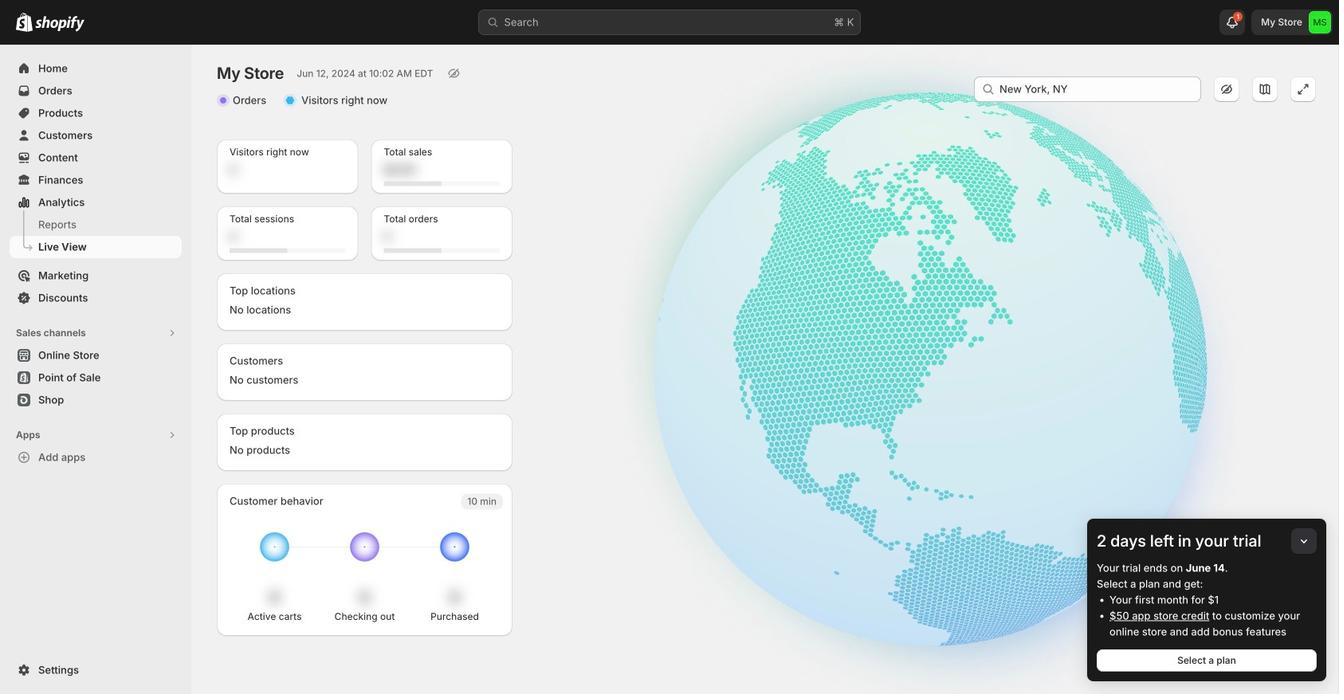 Task type: describe. For each thing, give the bounding box(es) containing it.
1 horizontal spatial shopify image
[[35, 16, 85, 32]]

Search location text field
[[1000, 77, 1202, 102]]



Task type: locate. For each thing, give the bounding box(es) containing it.
0 horizontal spatial shopify image
[[16, 13, 33, 32]]

my store image
[[1310, 11, 1332, 33]]

shopify image
[[16, 13, 33, 32], [35, 16, 85, 32]]



Task type: vqa. For each thing, say whether or not it's contained in the screenshot.
Shopify icon
yes



